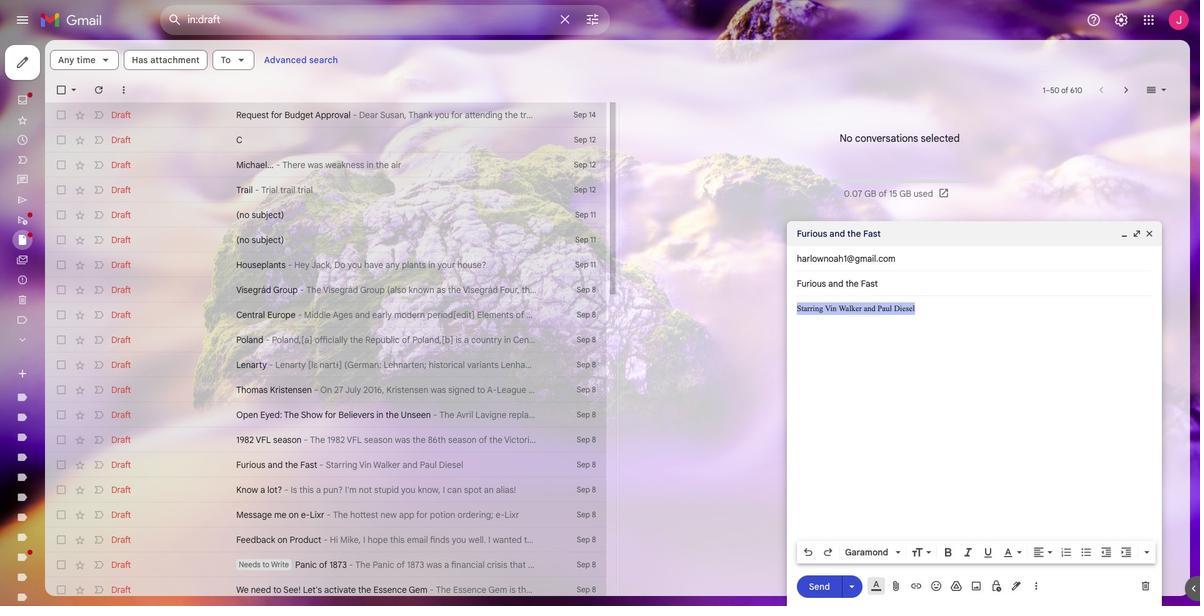 Task type: locate. For each thing, give the bounding box(es) containing it.
the right eyed:
[[284, 410, 299, 421]]

see!
[[284, 585, 301, 596]]

6 sep 8 from the top
[[577, 410, 596, 420]]

draft
[[111, 109, 131, 121], [111, 134, 131, 146], [111, 160, 131, 171], [111, 185, 131, 196], [111, 210, 131, 221], [111, 235, 131, 246], [111, 260, 131, 271], [111, 285, 131, 296], [111, 310, 131, 321], [111, 335, 131, 346], [111, 360, 131, 371], [111, 385, 131, 396], [111, 410, 131, 421], [111, 435, 131, 446], [111, 460, 131, 471], [111, 485, 131, 496], [111, 510, 131, 521], [111, 535, 131, 546], [111, 560, 131, 571], [111, 585, 131, 596]]

write
[[271, 560, 289, 570]]

to left write
[[263, 560, 270, 570]]

furious
[[798, 228, 828, 240], [236, 460, 266, 471]]

10 sep 8 from the top
[[577, 510, 596, 520]]

1 11 from the top
[[591, 210, 596, 220]]

sep for request for budget approval -
[[574, 110, 587, 119]]

details link
[[889, 547, 912, 556]]

0 horizontal spatial furious
[[236, 460, 266, 471]]

advanced
[[264, 54, 307, 66]]

sep 8 for we need to see! let's activate the essence gem -
[[577, 585, 596, 595]]

pop out image
[[1133, 229, 1143, 239]]

0 vertical spatial (no
[[236, 210, 250, 221]]

1 vertical spatial sep 12
[[574, 160, 596, 170]]

furious and the fast - starring vin walker and paul diesel
[[236, 460, 464, 471]]

i'm
[[345, 485, 357, 496]]

8 row from the top
[[45, 278, 606, 303]]

e- up the product
[[301, 510, 310, 521]]

3 row from the top
[[45, 153, 606, 178]]

11 8 from the top
[[592, 535, 596, 545]]

subject) up 'houseplants'
[[252, 235, 284, 246]]

2 vertical spatial 11
[[591, 260, 596, 270]]

budget
[[285, 109, 314, 121]]

0 vertical spatial fast
[[864, 228, 881, 240]]

- right season
[[304, 435, 308, 446]]

in left 'your' on the left top of the page
[[429, 260, 436, 271]]

0 vertical spatial starring
[[798, 304, 824, 313]]

0 horizontal spatial paul
[[420, 460, 437, 471]]

0 horizontal spatial for
[[271, 109, 283, 121]]

furious and the fast dialog
[[788, 221, 1163, 607]]

essence
[[374, 585, 407, 596]]

0 horizontal spatial vin
[[360, 460, 372, 471]]

sep 8 for central europe -
[[577, 310, 596, 320]]

0 vertical spatial for
[[271, 109, 283, 121]]

and up "harlownoah1@gmail.com"
[[830, 228, 846, 240]]

(no subject) link
[[236, 209, 538, 221], [236, 234, 538, 246]]

0.07
[[845, 188, 863, 200]]

of left 1873
[[319, 560, 328, 571]]

settings image
[[1115, 13, 1130, 28]]

0 horizontal spatial lixr
[[310, 510, 325, 521]]

12 for trail - trial trail trial
[[590, 185, 596, 195]]

gb
[[865, 188, 877, 200], [900, 188, 912, 200]]

open eyed: the show for believers in the unseen -
[[236, 410, 440, 421]]

sep 8 for furious and the fast - starring vin walker and paul diesel
[[577, 460, 596, 470]]

of for 50
[[1062, 85, 1069, 95]]

1 vertical spatial you
[[401, 485, 416, 496]]

8 for lenarty -
[[592, 360, 596, 370]]

9 sep 8 from the top
[[577, 485, 596, 495]]

5 8 from the top
[[592, 385, 596, 395]]

vin inside 'starring vin walker and paul diesel' text field
[[826, 304, 837, 313]]

season
[[273, 435, 302, 446]]

0 horizontal spatial ·
[[866, 559, 868, 569]]

the
[[284, 410, 299, 421], [333, 510, 348, 521]]

0 vertical spatial sep 12
[[574, 135, 596, 144]]

furious inside row
[[236, 460, 266, 471]]

last
[[839, 534, 854, 544]]

sep 8 for visegrád group -
[[577, 285, 596, 295]]

sep for 1982 vfl season -
[[577, 435, 590, 445]]

2 subject) from the top
[[252, 235, 284, 246]]

panic
[[295, 560, 317, 571]]

13 sep 8 from the top
[[577, 585, 596, 595]]

None checkbox
[[55, 109, 68, 121], [55, 134, 68, 146], [55, 184, 68, 196], [55, 209, 68, 221], [55, 234, 68, 246], [55, 259, 68, 271], [55, 309, 68, 322], [55, 359, 68, 372], [55, 409, 68, 422], [55, 434, 68, 447], [55, 509, 68, 522], [55, 534, 68, 547], [55, 559, 68, 572], [55, 109, 68, 121], [55, 134, 68, 146], [55, 184, 68, 196], [55, 209, 68, 221], [55, 234, 68, 246], [55, 259, 68, 271], [55, 309, 68, 322], [55, 359, 68, 372], [55, 409, 68, 422], [55, 434, 68, 447], [55, 509, 68, 522], [55, 534, 68, 547], [55, 559, 68, 572]]

0 vertical spatial the
[[284, 410, 299, 421]]

toggle split pane mode image
[[1146, 84, 1158, 96]]

0 horizontal spatial the
[[284, 410, 299, 421]]

central
[[236, 310, 265, 321]]

walker up stupid
[[374, 460, 401, 471]]

lixr down alias! on the left of the page
[[505, 510, 520, 521]]

·
[[866, 559, 868, 569], [897, 559, 899, 569]]

you right do
[[348, 260, 362, 271]]

1 (no subject) from the top
[[236, 210, 284, 221]]

has
[[132, 54, 148, 66]]

indent less ‪(⌘[)‬ image
[[1101, 547, 1113, 559]]

conversations
[[856, 133, 919, 145]]

8
[[592, 285, 596, 295], [592, 310, 596, 320], [592, 335, 596, 345], [592, 360, 596, 370], [592, 385, 596, 395], [592, 410, 596, 420], [592, 435, 596, 445], [592, 460, 596, 470], [592, 485, 596, 495], [592, 510, 596, 520], [592, 535, 596, 545], [592, 560, 596, 570], [592, 585, 596, 595]]

1 vertical spatial vin
[[360, 460, 372, 471]]

furious up "harlownoah1@gmail.com"
[[798, 228, 828, 240]]

indent more ‪(⌘])‬ image
[[1121, 547, 1133, 559]]

1 horizontal spatial furious
[[798, 228, 828, 240]]

row
[[45, 103, 606, 128], [45, 128, 606, 153], [45, 153, 606, 178], [45, 178, 606, 203], [45, 203, 606, 228], [45, 228, 606, 253], [45, 253, 606, 278], [45, 278, 606, 303], [45, 303, 606, 328], [45, 328, 606, 353], [45, 353, 606, 378], [45, 378, 606, 403], [45, 403, 606, 428], [45, 428, 606, 453], [45, 453, 606, 478], [45, 478, 606, 503], [45, 503, 606, 528], [45, 528, 606, 553], [45, 553, 606, 578], [45, 578, 606, 603]]

sep for houseplants - hey jack, do you have any plants in your house?
[[576, 260, 589, 270]]

the left hottest
[[333, 510, 348, 521]]

0 horizontal spatial to
[[263, 560, 270, 570]]

0 vertical spatial 11
[[591, 210, 596, 220]]

0 vertical spatial subject)
[[252, 210, 284, 221]]

4 8 from the top
[[592, 360, 596, 370]]

1 vertical spatial fast
[[301, 460, 317, 471]]

to left see!
[[273, 585, 282, 596]]

5 sep 8 from the top
[[577, 385, 596, 395]]

1 horizontal spatial walker
[[839, 304, 862, 313]]

12 8 from the top
[[592, 560, 596, 570]]

starring down "harlownoah1@gmail.com"
[[798, 304, 824, 313]]

- left there
[[276, 160, 280, 171]]

1 vertical spatial (no subject) link
[[236, 234, 538, 246]]

1 horizontal spatial paul
[[878, 304, 893, 313]]

11 draft from the top
[[111, 360, 131, 371]]

(no subject) up 'houseplants'
[[236, 235, 284, 246]]

1 row from the top
[[45, 103, 606, 128]]

older image
[[1121, 84, 1133, 96]]

8 for know a lot? - is this a pun? i'm not stupid you know, i can spot an alias!
[[592, 485, 596, 495]]

air
[[391, 160, 402, 171]]

2 horizontal spatial in
[[429, 260, 436, 271]]

walker inside no conversations selected main content
[[374, 460, 401, 471]]

9 row from the top
[[45, 303, 606, 328]]

michael...
[[236, 160, 274, 171]]

14
[[589, 110, 596, 119]]

11 for fifth row from the top of the no conversations selected main content
[[591, 210, 596, 220]]

19 row from the top
[[45, 553, 606, 578]]

1 12 from the top
[[590, 135, 596, 144]]

1 horizontal spatial starring
[[798, 304, 824, 313]]

0 vertical spatial to
[[263, 560, 270, 570]]

3 12 from the top
[[590, 185, 596, 195]]

in right believers
[[377, 410, 384, 421]]

2 sep 12 from the top
[[574, 160, 596, 170]]

1 horizontal spatial gb
[[900, 188, 912, 200]]

draft for 1982 vfl season -
[[111, 435, 131, 446]]

lenarty
[[236, 360, 267, 371]]

subject)
[[252, 210, 284, 221], [252, 235, 284, 246]]

10 draft from the top
[[111, 335, 131, 346]]

7 row from the top
[[45, 253, 606, 278]]

Search mail text field
[[188, 14, 550, 26]]

starring up 'pun?' at the left of the page
[[326, 460, 358, 471]]

1 horizontal spatial lixr
[[505, 510, 520, 521]]

1 vertical spatial 12
[[590, 160, 596, 170]]

fast for furious and the fast - starring vin walker and paul diesel
[[301, 460, 317, 471]]

fast for furious and the fast
[[864, 228, 881, 240]]

activate
[[324, 585, 356, 596]]

1 vertical spatial in
[[429, 260, 436, 271]]

12 draft from the top
[[111, 385, 131, 396]]

a left lot?
[[261, 485, 265, 496]]

1 horizontal spatial ·
[[897, 559, 899, 569]]

sep for message me on e-lixr - the hottest new app for potion ordering; e-lixr
[[577, 510, 590, 520]]

9 draft from the top
[[111, 310, 131, 321]]

draft for central europe -
[[111, 310, 131, 321]]

2 row from the top
[[45, 128, 606, 153]]

and down "harlownoah1@gmail.com"
[[865, 304, 876, 313]]

2 vertical spatial 12
[[590, 185, 596, 195]]

c link
[[236, 134, 538, 146]]

for left budget
[[271, 109, 283, 121]]

8 8 from the top
[[592, 460, 596, 470]]

message
[[236, 510, 272, 521]]

1 gb from the left
[[865, 188, 877, 200]]

· down details link on the right of the page
[[897, 559, 899, 569]]

2 12 from the top
[[590, 160, 596, 170]]

0 vertical spatial (no subject)
[[236, 210, 284, 221]]

1 vertical spatial paul
[[420, 460, 437, 471]]

50
[[1051, 85, 1060, 95]]

you left know,
[[401, 485, 416, 496]]

1 vertical spatial of
[[879, 188, 888, 200]]

sep 8 for message me on e-lixr - the hottest new app for potion ordering; e-lixr
[[577, 510, 596, 520]]

0 horizontal spatial you
[[348, 260, 362, 271]]

0 vertical spatial vin
[[826, 304, 837, 313]]

0 horizontal spatial fast
[[301, 460, 317, 471]]

houseplants - hey jack, do you have any plants in your house?
[[236, 260, 487, 271]]

1 horizontal spatial diesel
[[895, 304, 916, 313]]

of left 15
[[879, 188, 888, 200]]

None checkbox
[[55, 84, 68, 96], [55, 159, 68, 171], [55, 284, 68, 296], [55, 334, 68, 347], [55, 384, 68, 397], [55, 459, 68, 472], [55, 484, 68, 497], [55, 584, 68, 597], [55, 84, 68, 96], [55, 159, 68, 171], [55, 284, 68, 296], [55, 334, 68, 347], [55, 384, 68, 397], [55, 459, 68, 472], [55, 484, 68, 497], [55, 584, 68, 597]]

and up lot?
[[268, 460, 283, 471]]

of right 50 on the right of page
[[1062, 85, 1069, 95]]

(no subject) down trial
[[236, 210, 284, 221]]

gb right 15
[[900, 188, 912, 200]]

3 8 from the top
[[592, 335, 596, 345]]

3 sep 12 from the top
[[574, 185, 596, 195]]

sep for open eyed: the show for believers in the unseen -
[[577, 410, 590, 420]]

0 vertical spatial on
[[289, 510, 299, 521]]

1 · from the left
[[866, 559, 868, 569]]

support image
[[1087, 13, 1102, 28]]

kristensen
[[270, 385, 312, 396]]

you
[[348, 260, 362, 271], [401, 485, 416, 496]]

2 horizontal spatial for
[[417, 510, 428, 521]]

of
[[1062, 85, 1069, 95], [879, 188, 888, 200], [319, 560, 328, 571]]

(no for fifth row from the top of the no conversations selected main content (no subject) link
[[236, 210, 250, 221]]

spot
[[464, 485, 482, 496]]

7 sep 8 from the top
[[577, 435, 596, 445]]

sep for we need to see! let's activate the essence gem -
[[577, 585, 590, 595]]

2 11 from the top
[[591, 235, 596, 245]]

1 sep 8 from the top
[[577, 285, 596, 295]]

· down garamond
[[866, 559, 868, 569]]

time
[[77, 54, 96, 66]]

hey
[[294, 260, 310, 271]]

2 (no from the top
[[236, 235, 250, 246]]

3 sep 8 from the top
[[577, 335, 596, 345]]

1 horizontal spatial in
[[377, 410, 384, 421]]

7 draft from the top
[[111, 260, 131, 271]]

sep for michael... - there was weakness in the air
[[574, 160, 588, 170]]

gb right 0.07
[[865, 188, 877, 200]]

can
[[448, 485, 462, 496]]

redo ‪(⌘y)‬ image
[[823, 547, 835, 559]]

sep for feedback on product -
[[577, 535, 590, 545]]

1 vertical spatial starring
[[326, 460, 358, 471]]

garamond
[[846, 547, 889, 559]]

needs to write panic of 1873 -
[[239, 560, 356, 571]]

fast up 'this'
[[301, 460, 317, 471]]

1 horizontal spatial to
[[273, 585, 282, 596]]

draft for trail - trial trail trial
[[111, 185, 131, 196]]

on left the product
[[278, 535, 288, 546]]

(no subject)
[[236, 210, 284, 221], [236, 235, 284, 246]]

1 vertical spatial furious
[[236, 460, 266, 471]]

subject) for fifth row from the top of the no conversations selected main content
[[252, 210, 284, 221]]

16 draft from the top
[[111, 485, 131, 496]]

0 horizontal spatial gb
[[865, 188, 877, 200]]

paul inside text field
[[878, 304, 893, 313]]

1 vertical spatial on
[[278, 535, 288, 546]]

- right the product
[[324, 535, 328, 546]]

diesel
[[895, 304, 916, 313], [439, 460, 464, 471]]

1 vertical spatial (no
[[236, 235, 250, 246]]

4 row from the top
[[45, 178, 606, 203]]

1 subject) from the top
[[252, 210, 284, 221]]

ago
[[949, 534, 962, 544]]

for right app
[[417, 510, 428, 521]]

2 sep 8 from the top
[[577, 310, 596, 320]]

we
[[236, 585, 249, 596]]

lixr down 'this'
[[310, 510, 325, 521]]

know
[[236, 485, 258, 496]]

1 vertical spatial sep 11
[[576, 235, 596, 245]]

9 8 from the top
[[592, 485, 596, 495]]

2 vertical spatial sep 12
[[574, 185, 596, 195]]

sep 8 for thomas kristensen -
[[577, 385, 596, 395]]

more formatting options image
[[1142, 547, 1154, 559]]

the up "harlownoah1@gmail.com"
[[848, 228, 862, 240]]

close image
[[1145, 229, 1155, 239]]

lenarty -
[[236, 360, 276, 371]]

draft for request for budget approval -
[[111, 109, 131, 121]]

sep for know a lot? - is this a pun? i'm not stupid you know, i can spot an alias!
[[577, 485, 590, 495]]

request
[[236, 109, 269, 121]]

- right unseen
[[433, 410, 438, 421]]

None search field
[[160, 5, 611, 35]]

1 horizontal spatial fast
[[864, 228, 881, 240]]

0 vertical spatial (no subject) link
[[236, 209, 538, 221]]

4 draft from the top
[[111, 185, 131, 196]]

1 (no from the top
[[236, 210, 250, 221]]

trial
[[261, 185, 278, 196]]

furious inside "dialog"
[[798, 228, 828, 240]]

1 horizontal spatial vin
[[826, 304, 837, 313]]

18 draft from the top
[[111, 535, 131, 546]]

not
[[359, 485, 372, 496]]

(no up 'houseplants'
[[236, 235, 250, 246]]

2 vertical spatial sep 11
[[576, 260, 596, 270]]

3 11 from the top
[[591, 260, 596, 270]]

14 draft from the top
[[111, 435, 131, 446]]

5 row from the top
[[45, 203, 606, 228]]

8 sep 8 from the top
[[577, 460, 596, 470]]

(no down trail
[[236, 210, 250, 221]]

13 draft from the top
[[111, 410, 131, 421]]

11 sep 8 from the top
[[577, 535, 596, 545]]

0 vertical spatial paul
[[878, 304, 893, 313]]

1 draft from the top
[[111, 109, 131, 121]]

draft for houseplants - hey jack, do you have any plants in your house?
[[111, 260, 131, 271]]

vin down "harlownoah1@gmail.com"
[[826, 304, 837, 313]]

draft for poland -
[[111, 335, 131, 346]]

2 horizontal spatial of
[[1062, 85, 1069, 95]]

1 vertical spatial subject)
[[252, 235, 284, 246]]

2 (no subject) link from the top
[[236, 234, 538, 246]]

formatting options toolbar
[[798, 542, 1157, 564]]

insert signature image
[[1011, 580, 1023, 593]]

0 horizontal spatial e-
[[301, 510, 310, 521]]

0 vertical spatial diesel
[[895, 304, 916, 313]]

1 vertical spatial (no subject)
[[236, 235, 284, 246]]

8 for central europe -
[[592, 310, 596, 320]]

1 vertical spatial the
[[333, 510, 348, 521]]

3 draft from the top
[[111, 160, 131, 171]]

walker
[[839, 304, 862, 313], [374, 460, 401, 471]]

draft for know a lot? - is this a pun? i'm not stupid you know, i can spot an alias!
[[111, 485, 131, 496]]

1 horizontal spatial of
[[879, 188, 888, 200]]

1 vertical spatial 11
[[591, 235, 596, 245]]

1 horizontal spatial e-
[[496, 510, 505, 521]]

sep 8 for poland -
[[577, 335, 596, 345]]

0 vertical spatial furious
[[798, 228, 828, 240]]

8 for furious and the fast - starring vin walker and paul diesel
[[592, 460, 596, 470]]

0 vertical spatial walker
[[839, 304, 862, 313]]

1 (no subject) link from the top
[[236, 209, 538, 221]]

2 8 from the top
[[592, 310, 596, 320]]

in right weakness
[[367, 160, 374, 171]]

10 8 from the top
[[592, 510, 596, 520]]

the left unseen
[[386, 410, 399, 421]]

navigation
[[0, 40, 150, 607]]

a
[[261, 485, 265, 496], [316, 485, 321, 496]]

fast inside no conversations selected main content
[[301, 460, 317, 471]]

0 horizontal spatial a
[[261, 485, 265, 496]]

0 horizontal spatial starring
[[326, 460, 358, 471]]

a right 'this'
[[316, 485, 321, 496]]

Message Body text field
[[798, 303, 1153, 538]]

subject) down trial
[[252, 210, 284, 221]]

clear search image
[[553, 7, 578, 32]]

advanced search options image
[[580, 7, 606, 32]]

0 vertical spatial in
[[367, 160, 374, 171]]

search
[[309, 54, 338, 66]]

1 vertical spatial for
[[325, 410, 336, 421]]

draft for we need to see! let's activate the essence gem -
[[111, 585, 131, 596]]

sep 8 for lenarty -
[[577, 360, 596, 370]]

0 vertical spatial sep 11
[[576, 210, 596, 220]]

2 vertical spatial in
[[377, 410, 384, 421]]

8 for poland -
[[592, 335, 596, 345]]

furious up know
[[236, 460, 266, 471]]

e- right ordering;
[[496, 510, 505, 521]]

and up know a lot? - is this a pun? i'm not stupid you know, i can spot an alias!
[[403, 460, 418, 471]]

13 8 from the top
[[592, 585, 596, 595]]

1 8 from the top
[[592, 285, 596, 295]]

8 for 1982 vfl season -
[[592, 435, 596, 445]]

1 sep 12 from the top
[[574, 135, 596, 144]]

6 8 from the top
[[592, 410, 596, 420]]

selected
[[922, 133, 961, 145]]

new
[[381, 510, 397, 521]]

- left hey
[[288, 260, 292, 271]]

for right 'show'
[[325, 410, 336, 421]]

was
[[308, 160, 323, 171]]

0 vertical spatial 12
[[590, 135, 596, 144]]

feedback on product -
[[236, 535, 330, 546]]

terms link
[[843, 559, 864, 569]]

0 vertical spatial of
[[1062, 85, 1069, 95]]

8 draft from the top
[[111, 285, 131, 296]]

on
[[289, 510, 299, 521], [278, 535, 288, 546]]

0.07 gb of 15 gb used
[[845, 188, 934, 200]]

20 draft from the top
[[111, 585, 131, 596]]

in
[[367, 160, 374, 171], [429, 260, 436, 271], [377, 410, 384, 421]]

draft for feedback on product -
[[111, 535, 131, 546]]

draft for michael... - there was weakness in the air
[[111, 160, 131, 171]]

sep 8 for know a lot? - is this a pun? i'm not stupid you know, i can spot an alias!
[[577, 485, 596, 495]]

0 horizontal spatial of
[[319, 560, 328, 571]]

to
[[221, 54, 231, 66]]

17 draft from the top
[[111, 510, 131, 521]]

poland
[[236, 335, 264, 346]]

15 draft from the top
[[111, 460, 131, 471]]

eyed:
[[261, 410, 282, 421]]

0 vertical spatial you
[[348, 260, 362, 271]]

1 horizontal spatial you
[[401, 485, 416, 496]]

1 vertical spatial diesel
[[439, 460, 464, 471]]

draft for open eyed: the show for believers in the unseen -
[[111, 410, 131, 421]]

fast up "harlownoah1@gmail.com"
[[864, 228, 881, 240]]

16 row from the top
[[45, 478, 606, 503]]

trail
[[280, 185, 295, 196]]

fast inside furious and the fast "dialog"
[[864, 228, 881, 240]]

starring inside row
[[326, 460, 358, 471]]

1 vertical spatial walker
[[374, 460, 401, 471]]

walker down "harlownoah1@gmail.com"
[[839, 304, 862, 313]]

0 horizontal spatial walker
[[374, 460, 401, 471]]

on right me
[[289, 510, 299, 521]]

know,
[[418, 485, 441, 496]]

to
[[263, 560, 270, 570], [273, 585, 282, 596]]

activity:
[[885, 534, 912, 544]]

8 for open eyed: the show for believers in the unseen -
[[592, 410, 596, 420]]

7 8 from the top
[[592, 435, 596, 445]]

lixr
[[310, 510, 325, 521], [505, 510, 520, 521]]

- right gem
[[430, 585, 434, 596]]

2 e- from the left
[[496, 510, 505, 521]]

sep 12 for trail - trial trail trial
[[574, 185, 596, 195]]

know a lot? - is this a pun? i'm not stupid you know, i can spot an alias!
[[236, 485, 517, 496]]

(no subject) link for 6th row
[[236, 234, 538, 246]]

0 horizontal spatial diesel
[[439, 460, 464, 471]]

1 horizontal spatial a
[[316, 485, 321, 496]]

4 sep 8 from the top
[[577, 360, 596, 370]]

vin up not on the bottom left of the page
[[360, 460, 372, 471]]



Task type: vqa. For each thing, say whether or not it's contained in the screenshot.
'Sep' related to We need to See! Let's activate the Essence Gem -
yes



Task type: describe. For each thing, give the bounding box(es) containing it.
me
[[274, 510, 287, 521]]

have
[[365, 260, 384, 271]]

has attachment
[[132, 54, 200, 66]]

subject) for 6th row
[[252, 235, 284, 246]]

open
[[236, 410, 258, 421]]

is
[[291, 485, 297, 496]]

more image
[[118, 84, 130, 96]]

send button
[[798, 576, 843, 598]]

privacy
[[870, 559, 895, 569]]

more options image
[[1033, 580, 1041, 593]]

0 horizontal spatial in
[[367, 160, 374, 171]]

sep for poland -
[[577, 335, 590, 345]]

program
[[901, 559, 930, 569]]

610
[[1071, 85, 1083, 95]]

0 horizontal spatial on
[[278, 535, 288, 546]]

vin inside no conversations selected main content
[[360, 460, 372, 471]]

- right lenarty
[[269, 360, 273, 371]]

alias!
[[496, 485, 517, 496]]

1 a from the left
[[261, 485, 265, 496]]

sep for central europe -
[[577, 310, 590, 320]]

- right group
[[300, 285, 304, 296]]

terms
[[843, 559, 864, 569]]

privacy link
[[870, 559, 895, 569]]

any
[[58, 54, 74, 66]]

19 draft from the top
[[111, 560, 131, 571]]

send
[[810, 581, 831, 593]]

1 vertical spatial to
[[273, 585, 282, 596]]

and inside text field
[[865, 304, 876, 313]]

(no subject) link for fifth row from the top of the no conversations selected main content
[[236, 209, 538, 221]]

minimize image
[[1120, 229, 1130, 239]]

more send options image
[[846, 581, 859, 593]]

pun?
[[323, 485, 343, 496]]

unseen
[[401, 410, 431, 421]]

has attachment button
[[124, 50, 208, 70]]

sep for visegrád group -
[[577, 285, 590, 295]]

3 sep 11 from the top
[[576, 260, 596, 270]]

- right trail
[[255, 185, 259, 196]]

visegrád group -
[[236, 285, 307, 296]]

insert emoji ‪(⌘⇧2)‬ image
[[931, 580, 943, 593]]

toggle confidential mode image
[[991, 580, 1003, 593]]

18 row from the top
[[45, 528, 606, 553]]

central europe -
[[236, 310, 304, 321]]

minutes
[[920, 534, 947, 544]]

- up 'pun?' at the left of the page
[[320, 460, 324, 471]]

used
[[914, 188, 934, 200]]

2 lixr from the left
[[505, 510, 520, 521]]

13 row from the top
[[45, 403, 606, 428]]

show
[[301, 410, 323, 421]]

sep for trail - trial trail trial
[[574, 185, 588, 195]]

insert files using drive image
[[951, 580, 963, 593]]

jack,
[[311, 260, 332, 271]]

michael... - there was weakness in the air
[[236, 160, 402, 171]]

11 for 6th row
[[591, 235, 596, 245]]

20 row from the top
[[45, 578, 606, 603]]

no
[[840, 133, 853, 145]]

of for gb
[[879, 188, 888, 200]]

bulleted list ‪(⌘⇧8)‬ image
[[1081, 547, 1093, 559]]

advanced search button
[[259, 49, 343, 71]]

6 row from the top
[[45, 228, 606, 253]]

any time button
[[50, 50, 119, 70]]

Subject field
[[798, 278, 1153, 290]]

12 row from the top
[[45, 378, 606, 403]]

3
[[914, 534, 918, 544]]

- left is
[[285, 485, 289, 496]]

11 for seventh row
[[591, 260, 596, 270]]

feedback
[[236, 535, 275, 546]]

12 sep 8 from the top
[[577, 560, 596, 570]]

no conversations selected
[[840, 133, 961, 145]]

follow link to manage storage image
[[939, 188, 951, 200]]

discard draft ‪(⌘⇧d)‬ image
[[1140, 580, 1153, 593]]

1982 vfl season -
[[236, 435, 310, 446]]

8 for we need to see! let's activate the essence gem -
[[592, 585, 596, 595]]

2 gb from the left
[[900, 188, 912, 200]]

1 lixr from the left
[[310, 510, 325, 521]]

numbered list ‪(⌘⇧7)‬ image
[[1061, 547, 1073, 559]]

5 draft from the top
[[111, 210, 131, 221]]

vfl
[[256, 435, 271, 446]]

account
[[856, 534, 883, 544]]

14 row from the top
[[45, 428, 606, 453]]

any time
[[58, 54, 96, 66]]

an
[[484, 485, 494, 496]]

draft for furious and the fast - starring vin walker and paul diesel
[[111, 460, 131, 471]]

2 (no subject) from the top
[[236, 235, 284, 246]]

to inside needs to write panic of 1873 -
[[263, 560, 270, 570]]

8 for visegrád group -
[[592, 285, 596, 295]]

this
[[300, 485, 314, 496]]

app
[[399, 510, 415, 521]]

main menu image
[[15, 13, 30, 28]]

attachment
[[150, 54, 200, 66]]

attach files image
[[891, 580, 903, 593]]

sep 8 for 1982 vfl season -
[[577, 435, 596, 445]]

6 draft from the top
[[111, 235, 131, 246]]

let's
[[303, 585, 322, 596]]

hottest
[[350, 510, 379, 521]]

8 for message me on e-lixr - the hottest new app for potion ordering; e-lixr
[[592, 510, 596, 520]]

need
[[251, 585, 271, 596]]

the inside "dialog"
[[848, 228, 862, 240]]

walker inside text field
[[839, 304, 862, 313]]

the right activate
[[358, 585, 372, 596]]

product
[[290, 535, 322, 546]]

policies
[[932, 559, 957, 569]]

gmail image
[[40, 8, 108, 33]]

- right poland
[[266, 335, 270, 346]]

draft for message me on e-lixr - the hottest new app for potion ordering; e-lixr
[[111, 510, 131, 521]]

furious for furious and the fast
[[798, 228, 828, 240]]

15
[[890, 188, 898, 200]]

8 for feedback on product -
[[592, 535, 596, 545]]

your
[[438, 260, 456, 271]]

2 vertical spatial for
[[417, 510, 428, 521]]

refresh image
[[93, 84, 105, 96]]

- right 'approval'
[[353, 109, 357, 121]]

(no for 6th row (no subject) link
[[236, 235, 250, 246]]

draft for visegrád group -
[[111, 285, 131, 296]]

2 vertical spatial of
[[319, 560, 328, 571]]

2 a from the left
[[316, 485, 321, 496]]

1 e- from the left
[[301, 510, 310, 521]]

the up is
[[285, 460, 298, 471]]

sep for lenarty -
[[577, 360, 590, 370]]

no conversations selected main content
[[45, 40, 1191, 607]]

2 · from the left
[[897, 559, 899, 569]]

sep 12 for michael... - there was weakness in the air
[[574, 160, 596, 170]]

11 row from the top
[[45, 353, 606, 378]]

sep 8 for open eyed: the show for believers in the unseen -
[[577, 410, 596, 420]]

program policies link
[[901, 559, 957, 569]]

12 for michael... - there was weakness in the air
[[590, 160, 596, 170]]

diesel inside text field
[[895, 304, 916, 313]]

1 sep 11 from the top
[[576, 210, 596, 220]]

poland -
[[236, 335, 272, 346]]

15 row from the top
[[45, 453, 606, 478]]

- right 1873
[[349, 560, 353, 571]]

sep 8 for feedback on product -
[[577, 535, 596, 545]]

house?
[[458, 260, 487, 271]]

message me on e-lixr - the hottest new app for potion ordering; e-lixr
[[236, 510, 520, 521]]

trail
[[236, 185, 253, 196]]

furious for furious and the fast - starring vin walker and paul diesel
[[236, 460, 266, 471]]

insert link ‪(⌘k)‬ image
[[911, 580, 923, 593]]

2 sep 11 from the top
[[576, 235, 596, 245]]

1
[[1044, 85, 1046, 95]]

potion
[[430, 510, 456, 521]]

thomas
[[236, 385, 268, 396]]

bold ‪(⌘b)‬ image
[[943, 547, 955, 559]]

any
[[386, 260, 400, 271]]

draft for thomas kristensen -
[[111, 385, 131, 396]]

we need to see! let's activate the essence gem -
[[236, 585, 436, 596]]

2 draft from the top
[[111, 134, 131, 146]]

undo ‪(⌘z)‬ image
[[803, 547, 815, 559]]

thomas kristensen -
[[236, 385, 321, 396]]

1982
[[236, 435, 254, 446]]

the left air
[[376, 160, 389, 171]]

- down 'pun?' at the left of the page
[[327, 510, 331, 521]]

garamond option
[[843, 547, 894, 559]]

sep for thomas kristensen -
[[577, 385, 590, 395]]

last account activity: 3 minutes ago details terms · privacy · program policies
[[839, 534, 962, 569]]

trail - trial trail trial
[[236, 185, 313, 196]]

1 horizontal spatial the
[[333, 510, 348, 521]]

8 for thomas kristensen -
[[592, 385, 596, 395]]

approval
[[315, 109, 351, 121]]

group
[[273, 285, 298, 296]]

italic ‪(⌘i)‬ image
[[963, 547, 975, 559]]

harlownoah1@gmail.com
[[798, 253, 896, 265]]

houseplants
[[236, 260, 286, 271]]

1 50 of 610
[[1044, 85, 1083, 95]]

- right kristensen
[[314, 385, 318, 396]]

10 row from the top
[[45, 328, 606, 353]]

1 horizontal spatial for
[[325, 410, 336, 421]]

- right europe
[[298, 310, 302, 321]]

search mail image
[[164, 9, 186, 31]]

underline ‪(⌘u)‬ image
[[983, 547, 995, 560]]

1 horizontal spatial on
[[289, 510, 299, 521]]

17 row from the top
[[45, 503, 606, 528]]

paul inside row
[[420, 460, 437, 471]]

furious and the fast
[[798, 228, 881, 240]]

sep for furious and the fast - starring vin walker and paul diesel
[[577, 460, 590, 470]]

draft for lenarty -
[[111, 360, 131, 371]]

plants
[[402, 260, 426, 271]]

insert photo image
[[971, 580, 983, 593]]

starring inside 'starring vin walker and paul diesel' text field
[[798, 304, 824, 313]]

diesel inside row
[[439, 460, 464, 471]]

to button
[[213, 50, 254, 70]]



